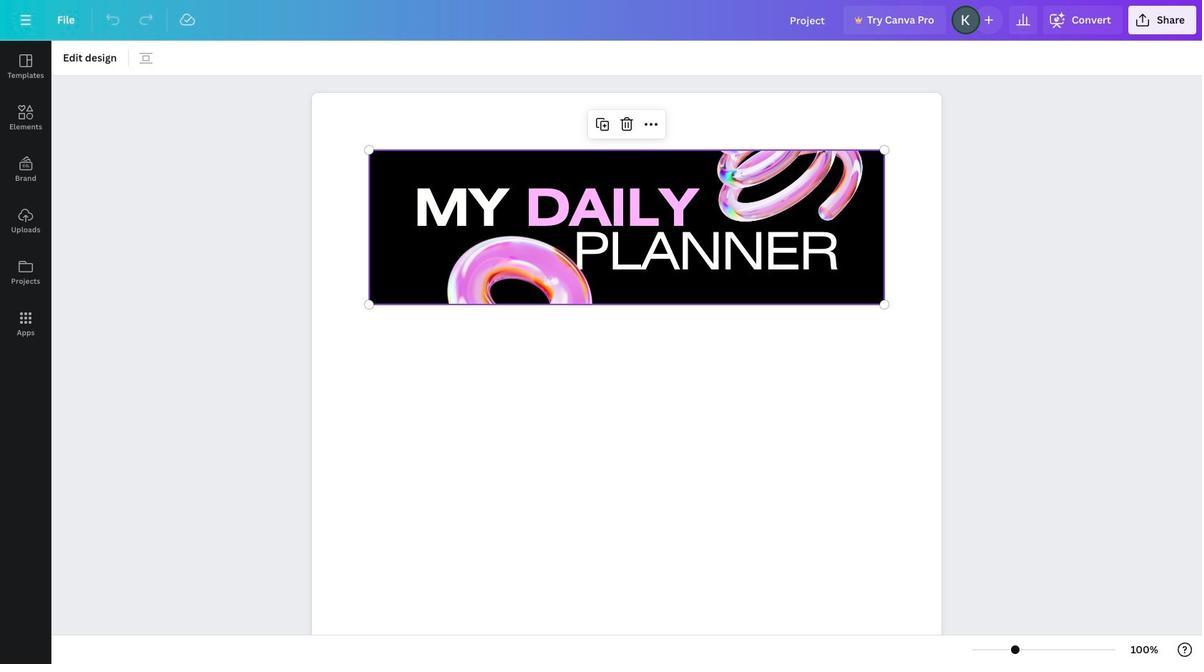 Task type: vqa. For each thing, say whether or not it's contained in the screenshot.
HELP
no



Task type: locate. For each thing, give the bounding box(es) containing it.
None text field
[[312, 85, 942, 665]]

main menu bar
[[0, 0, 1202, 41]]

Design title text field
[[778, 6, 838, 34]]



Task type: describe. For each thing, give the bounding box(es) containing it.
side panel tab list
[[0, 41, 52, 350]]

Zoom button
[[1121, 639, 1168, 662]]



